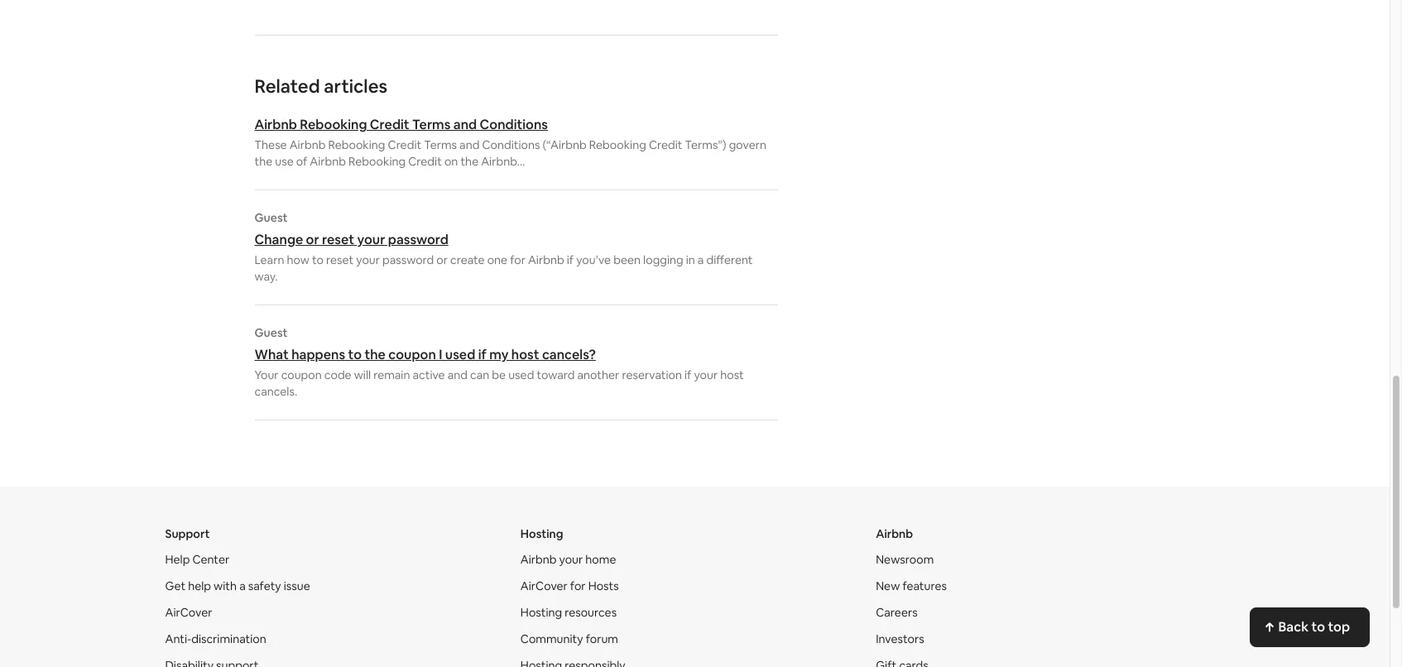 Task type: vqa. For each thing, say whether or not it's contained in the screenshot.
bottommost and
yes



Task type: describe. For each thing, give the bounding box(es) containing it.
guest change or reset your password learn how to reset your password or create one for airbnb if you've been logging in a different way.
[[255, 210, 753, 284]]

on
[[445, 154, 458, 169]]

("airbnb
[[543, 137, 587, 152]]

back to top button
[[1251, 608, 1370, 647]]

what happens to the coupon i used if my host cancels? element
[[255, 325, 778, 400]]

newsroom
[[876, 552, 934, 567]]

one
[[487, 253, 508, 267]]

hosting resources
[[521, 605, 617, 620]]

of
[[296, 154, 307, 169]]

1 vertical spatial reset
[[326, 253, 354, 267]]

airbnb up newsroom link
[[876, 527, 913, 542]]

2 vertical spatial if
[[685, 368, 692, 383]]

aircover for aircover link on the left of page
[[165, 605, 212, 620]]

0 horizontal spatial the
[[255, 154, 273, 169]]

to inside 'back to top' button
[[1312, 619, 1326, 636]]

support
[[165, 527, 210, 542]]

1 horizontal spatial for
[[570, 579, 586, 594]]

center
[[192, 552, 230, 567]]

0 vertical spatial and
[[454, 116, 477, 133]]

get help with a safety issue link
[[165, 579, 310, 594]]

new features link
[[876, 579, 947, 594]]

discrimination
[[191, 632, 266, 647]]

safety
[[248, 579, 281, 594]]

guest what happens to the coupon i used if my host cancels? your coupon code will remain active and can be used toward another reservation if your host cancels.
[[255, 325, 744, 399]]

issue
[[284, 579, 310, 594]]

airbnb…
[[481, 154, 525, 169]]

1 vertical spatial used
[[509, 368, 534, 383]]

0 vertical spatial reset
[[322, 231, 354, 248]]

rebooking right ("airbnb in the left top of the page
[[589, 137, 647, 152]]

aircover for hosts link
[[521, 579, 619, 594]]

these
[[255, 137, 287, 152]]

articles
[[324, 75, 388, 98]]

related
[[255, 75, 320, 98]]

anti-discrimination
[[165, 632, 266, 647]]

aircover link
[[165, 605, 212, 620]]

community forum
[[521, 632, 618, 647]]

0 vertical spatial conditions
[[480, 116, 548, 133]]

active
[[413, 368, 445, 383]]

investors link
[[876, 632, 925, 647]]

change
[[255, 231, 303, 248]]

learn
[[255, 253, 284, 267]]

2 horizontal spatial the
[[461, 154, 479, 169]]

careers link
[[876, 605, 918, 620]]

0 horizontal spatial if
[[478, 346, 487, 363]]

i
[[439, 346, 442, 363]]

back to top
[[1279, 619, 1350, 636]]

create
[[450, 253, 485, 267]]

happens
[[292, 346, 345, 363]]

get help with a safety issue
[[165, 579, 310, 594]]

help center
[[165, 552, 230, 567]]

hosting for hosting
[[521, 527, 564, 542]]

help
[[188, 579, 211, 594]]

guest for change
[[255, 210, 288, 225]]

careers
[[876, 605, 918, 620]]

to inside the guest change or reset your password learn how to reset your password or create one for airbnb if you've been logging in a different way.
[[312, 253, 324, 267]]

0 horizontal spatial a
[[239, 579, 246, 594]]

new features
[[876, 579, 947, 594]]

change or reset your password link
[[255, 231, 778, 248]]

code
[[324, 368, 352, 383]]

0 vertical spatial password
[[388, 231, 449, 248]]

0 vertical spatial or
[[306, 231, 319, 248]]

how
[[287, 253, 310, 267]]

way.
[[255, 269, 278, 284]]

airbnb right of
[[310, 154, 346, 169]]

0 horizontal spatial host
[[512, 346, 539, 363]]

new
[[876, 579, 900, 594]]

reservation
[[622, 368, 682, 383]]

govern
[[729, 137, 767, 152]]

airbnb up 'aircover for hosts' link
[[521, 552, 557, 567]]

features
[[903, 579, 947, 594]]

what
[[255, 346, 289, 363]]

aircover for hosts
[[521, 579, 619, 594]]

1 vertical spatial host
[[721, 368, 744, 383]]

back
[[1279, 619, 1309, 636]]

get
[[165, 579, 186, 594]]

use
[[275, 154, 294, 169]]



Task type: locate. For each thing, give the bounding box(es) containing it.
coupon
[[389, 346, 436, 363], [281, 368, 322, 383]]

your
[[357, 231, 385, 248], [356, 253, 380, 267], [694, 368, 718, 383], [559, 552, 583, 567]]

investors
[[876, 632, 925, 647]]

0 horizontal spatial to
[[312, 253, 324, 267]]

used
[[445, 346, 476, 363], [509, 368, 534, 383]]

home
[[586, 552, 616, 567]]

host right the 'my'
[[512, 346, 539, 363]]

guest up what
[[255, 325, 288, 340]]

airbnb inside the guest change or reset your password learn how to reset your password or create one for airbnb if you've been logging in a different way.
[[528, 253, 564, 267]]

airbnb up these
[[255, 116, 297, 133]]

hosting up community
[[521, 605, 562, 620]]

forum
[[586, 632, 618, 647]]

0 vertical spatial aircover
[[521, 579, 568, 594]]

anti-discrimination link
[[165, 632, 266, 647]]

1 vertical spatial to
[[348, 346, 362, 363]]

0 vertical spatial to
[[312, 253, 324, 267]]

guest
[[255, 210, 288, 225], [255, 325, 288, 340]]

1 vertical spatial if
[[478, 346, 487, 363]]

1 vertical spatial conditions
[[482, 137, 540, 152]]

the up "will"
[[365, 346, 386, 363]]

password
[[388, 231, 449, 248], [383, 253, 434, 267]]

1 horizontal spatial used
[[509, 368, 534, 383]]

guest inside guest what happens to the coupon i used if my host cancels? your coupon code will remain active and can be used toward another reservation if your host cancels.
[[255, 325, 288, 340]]

for inside the guest change or reset your password learn how to reset your password or create one for airbnb if you've been logging in a different way.
[[510, 253, 526, 267]]

aircover up anti-
[[165, 605, 212, 620]]

2 vertical spatial to
[[1312, 619, 1326, 636]]

airbnb
[[255, 116, 297, 133], [290, 137, 326, 152], [310, 154, 346, 169], [528, 253, 564, 267], [876, 527, 913, 542], [521, 552, 557, 567]]

remain
[[374, 368, 410, 383]]

1 vertical spatial password
[[383, 253, 434, 267]]

hosting up airbnb your home link
[[521, 527, 564, 542]]

1 hosting from the top
[[521, 527, 564, 542]]

aircover for aircover for hosts
[[521, 579, 568, 594]]

to left 'top'
[[1312, 619, 1326, 636]]

for down change or reset your password link in the top of the page
[[510, 253, 526, 267]]

reset
[[322, 231, 354, 248], [326, 253, 354, 267]]

or up the how
[[306, 231, 319, 248]]

0 vertical spatial if
[[567, 253, 574, 267]]

0 vertical spatial terms
[[412, 116, 451, 133]]

if right 'reservation'
[[685, 368, 692, 383]]

1 vertical spatial terms
[[424, 137, 457, 152]]

hosting resources link
[[521, 605, 617, 620]]

2 guest from the top
[[255, 325, 288, 340]]

different
[[707, 253, 753, 267]]

and up on
[[454, 116, 477, 133]]

coupon down happens
[[281, 368, 322, 383]]

if inside the guest change or reset your password learn how to reset your password or create one for airbnb if you've been logging in a different way.
[[567, 253, 574, 267]]

a right the in
[[698, 253, 704, 267]]

0 horizontal spatial or
[[306, 231, 319, 248]]

the right on
[[461, 154, 479, 169]]

1 guest from the top
[[255, 210, 288, 225]]

reset right change
[[322, 231, 354, 248]]

top
[[1328, 619, 1350, 636]]

1 horizontal spatial a
[[698, 253, 704, 267]]

and inside guest what happens to the coupon i used if my host cancels? your coupon code will remain active and can be used toward another reservation if your host cancels.
[[448, 368, 468, 383]]

another
[[578, 368, 620, 383]]

coupon up active
[[389, 346, 436, 363]]

1 vertical spatial coupon
[[281, 368, 322, 383]]

change or reset your password element
[[255, 210, 778, 285]]

airbnb rebooking credit terms and conditions these airbnb rebooking credit terms and conditions ("airbnb rebooking credit terms") govern the use of airbnb rebooking credit on the airbnb…
[[255, 116, 767, 169]]

1 horizontal spatial if
[[567, 253, 574, 267]]

0 horizontal spatial used
[[445, 346, 476, 363]]

your inside guest what happens to the coupon i used if my host cancels? your coupon code will remain active and can be used toward another reservation if your host cancels.
[[694, 368, 718, 383]]

2 horizontal spatial to
[[1312, 619, 1326, 636]]

conditions
[[480, 116, 548, 133], [482, 137, 540, 152]]

you've
[[576, 253, 611, 267]]

if left you've
[[567, 253, 574, 267]]

1 vertical spatial a
[[239, 579, 246, 594]]

for
[[510, 253, 526, 267], [570, 579, 586, 594]]

anti-
[[165, 632, 191, 647]]

airbnb your home link
[[521, 552, 616, 567]]

community
[[521, 632, 583, 647]]

0 vertical spatial guest
[[255, 210, 288, 225]]

cancels?
[[542, 346, 596, 363]]

used right i
[[445, 346, 476, 363]]

2 hosting from the top
[[521, 605, 562, 620]]

1 horizontal spatial coupon
[[389, 346, 436, 363]]

1 vertical spatial guest
[[255, 325, 288, 340]]

airbnb rebooking credit terms and conditions link
[[255, 116, 778, 133]]

0 vertical spatial a
[[698, 253, 704, 267]]

used down what happens to the coupon i used if my host cancels? link
[[509, 368, 534, 383]]

aircover
[[521, 579, 568, 594], [165, 605, 212, 620]]

hosts
[[588, 579, 619, 594]]

resources
[[565, 605, 617, 620]]

been
[[614, 253, 641, 267]]

to up "will"
[[348, 346, 362, 363]]

reset right the how
[[326, 253, 354, 267]]

0 vertical spatial for
[[510, 253, 526, 267]]

0 horizontal spatial aircover
[[165, 605, 212, 620]]

0 vertical spatial coupon
[[389, 346, 436, 363]]

0 horizontal spatial for
[[510, 253, 526, 267]]

1 vertical spatial or
[[437, 253, 448, 267]]

for left "hosts"
[[570, 579, 586, 594]]

guest inside the guest change or reset your password learn how to reset your password or create one for airbnb if you've been logging in a different way.
[[255, 210, 288, 225]]

hosting for hosting resources
[[521, 605, 562, 620]]

be
[[492, 368, 506, 383]]

host
[[512, 346, 539, 363], [721, 368, 744, 383]]

my
[[490, 346, 509, 363]]

rebooking down related articles
[[300, 116, 367, 133]]

cancels.
[[255, 384, 297, 399]]

1 horizontal spatial the
[[365, 346, 386, 363]]

related articles
[[255, 75, 388, 98]]

a inside the guest change or reset your password learn how to reset your password or create one for airbnb if you've been logging in a different way.
[[698, 253, 704, 267]]

what happens to the coupon i used if my host cancels? link
[[255, 346, 778, 363]]

toward
[[537, 368, 575, 383]]

terms")
[[685, 137, 727, 152]]

2 horizontal spatial if
[[685, 368, 692, 383]]

rebooking down articles
[[328, 137, 385, 152]]

can
[[470, 368, 490, 383]]

host right 'reservation'
[[721, 368, 744, 383]]

2 vertical spatial and
[[448, 368, 468, 383]]

will
[[354, 368, 371, 383]]

aircover down airbnb your home link
[[521, 579, 568, 594]]

and down airbnb rebooking credit terms and conditions link
[[460, 137, 480, 152]]

if left the 'my'
[[478, 346, 487, 363]]

help
[[165, 552, 190, 567]]

airbnb your home
[[521, 552, 616, 567]]

or left create
[[437, 253, 448, 267]]

0 vertical spatial host
[[512, 346, 539, 363]]

your
[[255, 368, 279, 383]]

to inside guest what happens to the coupon i used if my host cancels? your coupon code will remain active and can be used toward another reservation if your host cancels.
[[348, 346, 362, 363]]

terms
[[412, 116, 451, 133], [424, 137, 457, 152]]

1 vertical spatial hosting
[[521, 605, 562, 620]]

1 vertical spatial and
[[460, 137, 480, 152]]

to
[[312, 253, 324, 267], [348, 346, 362, 363], [1312, 619, 1326, 636]]

newsroom link
[[876, 552, 934, 567]]

the
[[255, 154, 273, 169], [461, 154, 479, 169], [365, 346, 386, 363]]

airbnb up of
[[290, 137, 326, 152]]

if
[[567, 253, 574, 267], [478, 346, 487, 363], [685, 368, 692, 383]]

rebooking
[[300, 116, 367, 133], [328, 137, 385, 152], [589, 137, 647, 152], [349, 154, 406, 169]]

0 vertical spatial used
[[445, 346, 476, 363]]

a
[[698, 253, 704, 267], [239, 579, 246, 594]]

the down these
[[255, 154, 273, 169]]

or
[[306, 231, 319, 248], [437, 253, 448, 267]]

guest for what
[[255, 325, 288, 340]]

help center link
[[165, 552, 230, 567]]

the inside guest what happens to the coupon i used if my host cancels? your coupon code will remain active and can be used toward another reservation if your host cancels.
[[365, 346, 386, 363]]

1 horizontal spatial to
[[348, 346, 362, 363]]

hosting
[[521, 527, 564, 542], [521, 605, 562, 620]]

0 vertical spatial hosting
[[521, 527, 564, 542]]

with
[[214, 579, 237, 594]]

logging
[[643, 253, 684, 267]]

in
[[686, 253, 695, 267]]

0 horizontal spatial coupon
[[281, 368, 322, 383]]

1 horizontal spatial aircover
[[521, 579, 568, 594]]

1 vertical spatial aircover
[[165, 605, 212, 620]]

to right the how
[[312, 253, 324, 267]]

and left can
[[448, 368, 468, 383]]

and
[[454, 116, 477, 133], [460, 137, 480, 152], [448, 368, 468, 383]]

1 horizontal spatial host
[[721, 368, 744, 383]]

airbnb down change or reset your password link in the top of the page
[[528, 253, 564, 267]]

1 horizontal spatial or
[[437, 253, 448, 267]]

community forum link
[[521, 632, 618, 647]]

rebooking left on
[[349, 154, 406, 169]]

1 vertical spatial for
[[570, 579, 586, 594]]

a right with
[[239, 579, 246, 594]]

guest up change
[[255, 210, 288, 225]]



